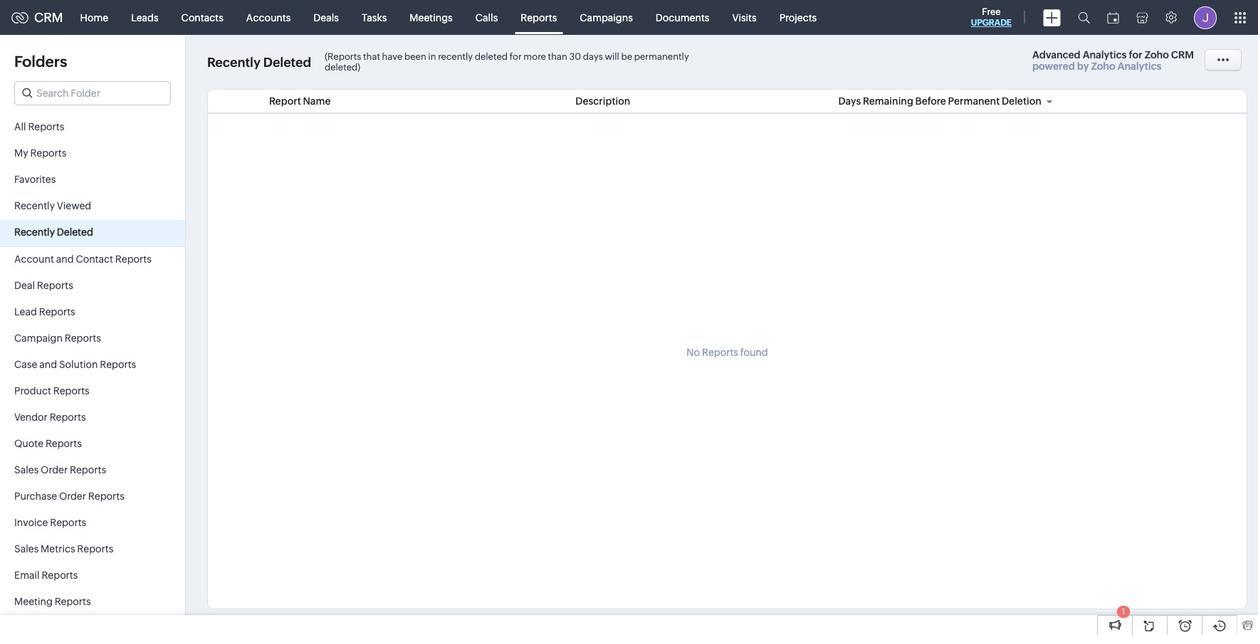 Task type: vqa. For each thing, say whether or not it's contained in the screenshot.
bottom Subject
no



Task type: describe. For each thing, give the bounding box(es) containing it.
will
[[605, 51, 619, 62]]

reports down 'purchase order reports' on the left bottom of page
[[50, 517, 86, 528]]

description
[[576, 95, 630, 107]]

sales order reports link
[[0, 458, 185, 484]]

and for case
[[39, 359, 57, 370]]

powered
[[1033, 61, 1075, 72]]

search element
[[1070, 0, 1099, 35]]

1 horizontal spatial zoho
[[1145, 49, 1169, 61]]

home
[[80, 12, 108, 23]]

deals link
[[302, 0, 350, 35]]

product reports link
[[0, 379, 185, 405]]

accounts
[[246, 12, 291, 23]]

0 horizontal spatial deleted
[[57, 226, 93, 238]]

days
[[838, 95, 861, 107]]

viewed
[[57, 200, 91, 211]]

lead reports link
[[0, 300, 185, 326]]

reports right my
[[30, 147, 67, 159]]

all reports
[[14, 121, 64, 132]]

email reports link
[[0, 563, 185, 590]]

quote reports link
[[0, 432, 185, 458]]

purchase order reports
[[14, 491, 124, 502]]

product
[[14, 385, 51, 397]]

contacts
[[181, 12, 223, 23]]

reports right all
[[28, 121, 64, 132]]

account and contact reports
[[14, 254, 152, 265]]

before
[[915, 95, 946, 107]]

days remaining before permanent deletion
[[838, 95, 1042, 107]]

1 vertical spatial recently deleted
[[14, 226, 93, 238]]

visits
[[732, 12, 757, 23]]

deal
[[14, 280, 35, 291]]

projects link
[[768, 0, 828, 35]]

sales metrics reports
[[14, 543, 113, 555]]

permanently
[[634, 51, 689, 62]]

Search Folder text field
[[15, 82, 170, 105]]

email reports
[[14, 570, 78, 581]]

reports up campaign reports
[[39, 306, 75, 318]]

create menu element
[[1035, 0, 1070, 35]]

that
[[363, 51, 380, 62]]

campaign
[[14, 333, 63, 344]]

recently for recently deleted link
[[14, 226, 55, 238]]

vendor reports
[[14, 412, 86, 423]]

tasks link
[[350, 0, 398, 35]]

free upgrade
[[971, 6, 1012, 28]]

lead
[[14, 306, 37, 318]]

create menu image
[[1043, 9, 1061, 26]]

1
[[1122, 607, 1125, 616]]

vendor
[[14, 412, 48, 423]]

recently for recently viewed link
[[14, 200, 55, 211]]

metrics
[[41, 543, 75, 555]]

reports link
[[509, 0, 568, 35]]

campaigns link
[[568, 0, 644, 35]]

logo image
[[11, 12, 28, 23]]

profile image
[[1194, 6, 1217, 29]]

meetings
[[410, 12, 453, 23]]

search image
[[1078, 11, 1090, 23]]

contacts link
[[170, 0, 235, 35]]

solution
[[59, 359, 98, 370]]

been
[[404, 51, 426, 62]]

my
[[14, 147, 28, 159]]

purchase
[[14, 491, 57, 502]]

campaign reports link
[[0, 326, 185, 352]]

and for account
[[56, 254, 74, 265]]

meeting reports
[[14, 596, 91, 607]]

(reports
[[325, 51, 361, 62]]

vendor reports link
[[0, 405, 185, 432]]

accounts link
[[235, 0, 302, 35]]

sales order reports
[[14, 464, 106, 476]]

have
[[382, 51, 403, 62]]

invoice reports
[[14, 517, 86, 528]]

0 vertical spatial deleted
[[263, 55, 311, 70]]

reports inside 'link'
[[50, 412, 86, 423]]

visits link
[[721, 0, 768, 35]]

upgrade
[[971, 18, 1012, 28]]

meeting reports link
[[0, 590, 185, 616]]

leads link
[[120, 0, 170, 35]]

deleted
[[475, 51, 508, 62]]

0 vertical spatial recently deleted
[[207, 55, 311, 70]]

reports right the contact
[[115, 254, 152, 265]]

deal reports link
[[0, 273, 185, 300]]

invoice
[[14, 517, 48, 528]]

recently viewed
[[14, 200, 91, 211]]

reports down metrics
[[42, 570, 78, 581]]



Task type: locate. For each thing, give the bounding box(es) containing it.
contact
[[76, 254, 113, 265]]

report
[[269, 95, 301, 107]]

no
[[687, 347, 700, 358]]

days
[[583, 51, 603, 62]]

meetings link
[[398, 0, 464, 35]]

reports down quote reports link
[[70, 464, 106, 476]]

reports up more
[[521, 12, 557, 23]]

be
[[621, 51, 632, 62]]

recently up account
[[14, 226, 55, 238]]

reports right 'no' on the right bottom
[[702, 347, 738, 358]]

and left the contact
[[56, 254, 74, 265]]

sales metrics reports link
[[0, 537, 185, 563]]

my reports
[[14, 147, 67, 159]]

campaign reports
[[14, 333, 101, 344]]

and
[[56, 254, 74, 265], [39, 359, 57, 370]]

recently down favorites
[[14, 200, 55, 211]]

calls link
[[464, 0, 509, 35]]

in
[[428, 51, 436, 62]]

email
[[14, 570, 40, 581]]

calendar image
[[1107, 12, 1119, 23]]

reports down the sales order reports link
[[88, 491, 124, 502]]

reports down product reports
[[50, 412, 86, 423]]

permanent
[[948, 95, 1000, 107]]

2 vertical spatial recently
[[14, 226, 55, 238]]

recently down contacts link
[[207, 55, 261, 70]]

recently deleted down recently viewed
[[14, 226, 93, 238]]

for inside advanced analytics for zoho crm powered by zoho analytics
[[1129, 49, 1143, 61]]

0 horizontal spatial zoho
[[1091, 61, 1116, 72]]

lead reports
[[14, 306, 75, 318]]

crm down profile "element"
[[1171, 49, 1194, 61]]

order for purchase
[[59, 491, 86, 502]]

crm link
[[11, 10, 63, 25]]

and right case
[[39, 359, 57, 370]]

advanced
[[1033, 49, 1081, 61]]

deletion
[[1002, 95, 1042, 107]]

sales for sales metrics reports
[[14, 543, 39, 555]]

0 vertical spatial crm
[[34, 10, 63, 25]]

product reports
[[14, 385, 90, 397]]

1 horizontal spatial deleted
[[263, 55, 311, 70]]

30
[[569, 51, 581, 62]]

crm
[[34, 10, 63, 25], [1171, 49, 1194, 61]]

1 vertical spatial deleted
[[57, 226, 93, 238]]

for left more
[[510, 51, 522, 62]]

1 vertical spatial order
[[59, 491, 86, 502]]

crm right logo
[[34, 10, 63, 25]]

deleted up report
[[263, 55, 311, 70]]

0 horizontal spatial for
[[510, 51, 522, 62]]

1 vertical spatial crm
[[1171, 49, 1194, 61]]

(reports that have been in recently deleted for more than 30 days will be permanently deleted)
[[325, 51, 689, 73]]

order down quote reports
[[41, 464, 68, 476]]

reports down case and solution reports
[[53, 385, 90, 397]]

recently
[[207, 55, 261, 70], [14, 200, 55, 211], [14, 226, 55, 238]]

profile element
[[1186, 0, 1226, 35]]

0 horizontal spatial recently deleted
[[14, 226, 93, 238]]

my reports link
[[0, 141, 185, 167]]

name
[[303, 95, 331, 107]]

more
[[524, 51, 546, 62]]

projects
[[780, 12, 817, 23]]

calls
[[475, 12, 498, 23]]

0 horizontal spatial crm
[[34, 10, 63, 25]]

deals
[[314, 12, 339, 23]]

free
[[982, 6, 1001, 17]]

recently
[[438, 51, 473, 62]]

tasks
[[362, 12, 387, 23]]

1 horizontal spatial for
[[1129, 49, 1143, 61]]

all
[[14, 121, 26, 132]]

documents
[[656, 12, 710, 23]]

reports down email reports link
[[55, 596, 91, 607]]

1 vertical spatial sales
[[14, 543, 39, 555]]

1 vertical spatial recently
[[14, 200, 55, 211]]

purchase order reports link
[[0, 484, 185, 511]]

1 vertical spatial and
[[39, 359, 57, 370]]

documents link
[[644, 0, 721, 35]]

all reports link
[[0, 115, 185, 141]]

0 vertical spatial recently
[[207, 55, 261, 70]]

0 vertical spatial and
[[56, 254, 74, 265]]

reports up solution
[[65, 333, 101, 344]]

1 horizontal spatial recently deleted
[[207, 55, 311, 70]]

sales for sales order reports
[[14, 464, 39, 476]]

for inside (reports that have been in recently deleted for more than 30 days will be permanently deleted)
[[510, 51, 522, 62]]

reports up sales order reports
[[45, 438, 82, 449]]

order down sales order reports
[[59, 491, 86, 502]]

analytics
[[1083, 49, 1127, 61], [1118, 61, 1162, 72]]

sales up email
[[14, 543, 39, 555]]

leads
[[131, 12, 159, 23]]

1 horizontal spatial crm
[[1171, 49, 1194, 61]]

case
[[14, 359, 37, 370]]

reports down invoice reports link
[[77, 543, 113, 555]]

by
[[1077, 61, 1089, 72]]

recently viewed link
[[0, 194, 185, 220]]

order for sales
[[41, 464, 68, 476]]

no reports found
[[687, 347, 768, 358]]

case and solution reports link
[[0, 352, 185, 379]]

favorites link
[[0, 167, 185, 194]]

zoho
[[1145, 49, 1169, 61], [1091, 61, 1116, 72]]

recently deleted
[[207, 55, 311, 70], [14, 226, 93, 238]]

recently deleted link
[[0, 220, 185, 246]]

invoice reports link
[[0, 511, 185, 537]]

for
[[1129, 49, 1143, 61], [510, 51, 522, 62]]

remaining
[[863, 95, 914, 107]]

crm inside advanced analytics for zoho crm powered by zoho analytics
[[1171, 49, 1194, 61]]

reports up lead reports
[[37, 280, 73, 291]]

sales down quote
[[14, 464, 39, 476]]

folders
[[14, 53, 67, 70]]

meeting
[[14, 596, 53, 607]]

for right the by on the top
[[1129, 49, 1143, 61]]

account
[[14, 254, 54, 265]]

2 sales from the top
[[14, 543, 39, 555]]

home link
[[69, 0, 120, 35]]

recently deleted down accounts
[[207, 55, 311, 70]]

order
[[41, 464, 68, 476], [59, 491, 86, 502]]

case and solution reports
[[14, 359, 136, 370]]

advanced analytics for zoho crm powered by zoho analytics
[[1033, 49, 1194, 72]]

0 vertical spatial sales
[[14, 464, 39, 476]]

deleted down viewed at the left of page
[[57, 226, 93, 238]]

deal reports
[[14, 280, 73, 291]]

deleted)
[[325, 62, 360, 73]]

campaigns
[[580, 12, 633, 23]]

1 sales from the top
[[14, 464, 39, 476]]

reports down campaign reports link
[[100, 359, 136, 370]]

0 vertical spatial order
[[41, 464, 68, 476]]

found
[[740, 347, 768, 358]]



